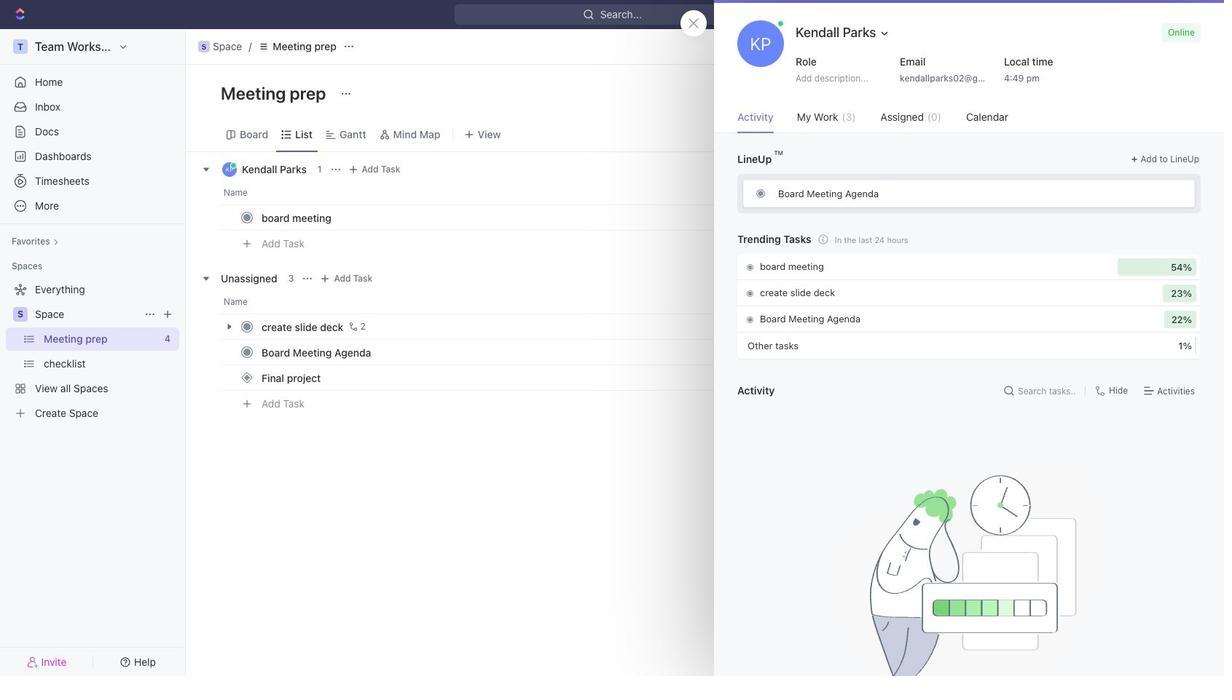 Task type: vqa. For each thing, say whether or not it's contained in the screenshot.
Space, , element to the bottom
yes



Task type: locate. For each thing, give the bounding box(es) containing it.
tree
[[6, 278, 179, 426]]

sidebar navigation
[[0, 29, 189, 677]]

0 vertical spatial space, , element
[[198, 41, 210, 52]]

1 vertical spatial space, , element
[[13, 307, 28, 322]]

invite user image
[[27, 656, 38, 669]]

1 horizontal spatial space, , element
[[198, 41, 210, 52]]

0 horizontal spatial space, , element
[[13, 307, 28, 322]]

space, , element
[[198, 41, 210, 52], [13, 307, 28, 322]]



Task type: describe. For each thing, give the bounding box(es) containing it.
space, , element inside the sidebar navigation
[[13, 307, 28, 322]]

Search tasks.. text field
[[1018, 380, 1079, 402]]

tree inside the sidebar navigation
[[6, 278, 179, 426]]

team workspace, , element
[[13, 39, 28, 54]]



